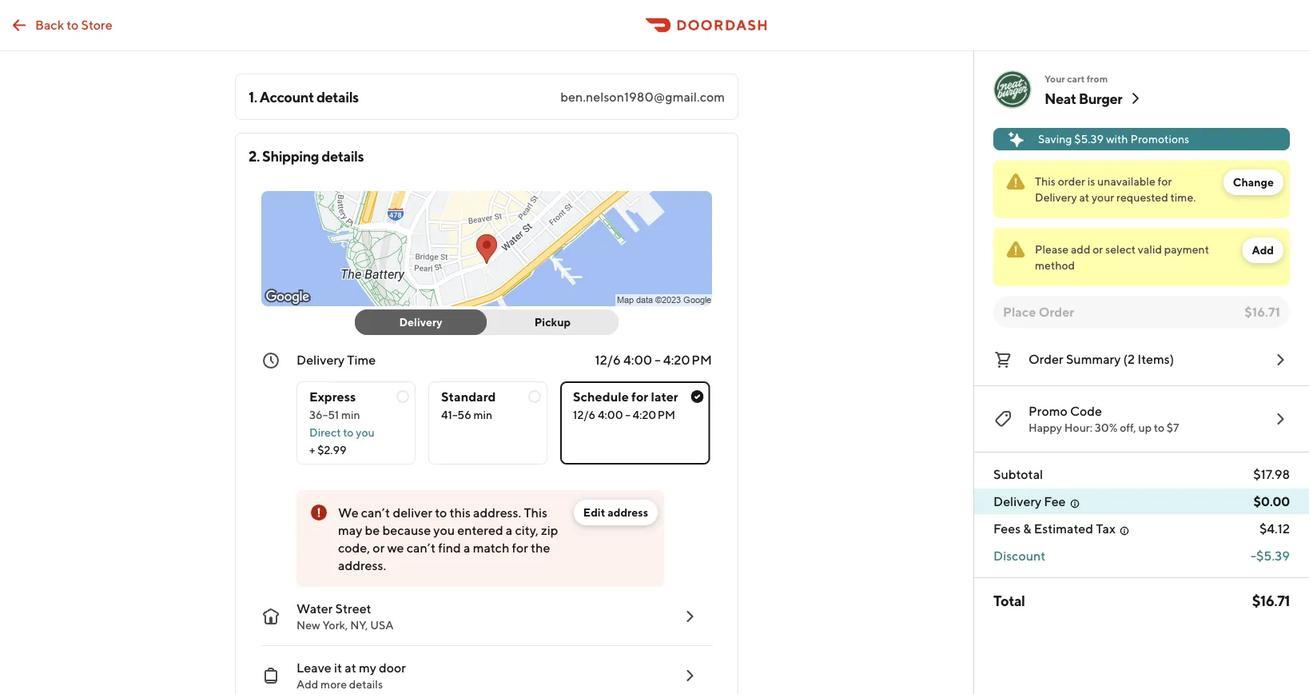 Task type: vqa. For each thing, say whether or not it's contained in the screenshot.
Aviation
no



Task type: describe. For each thing, give the bounding box(es) containing it.
to inside button
[[67, 17, 79, 32]]

1 vertical spatial can't
[[407, 540, 436, 555]]

water street new york,  ny,  usa
[[297, 601, 394, 632]]

Delivery radio
[[355, 309, 487, 335]]

0 horizontal spatial can't
[[361, 505, 390, 520]]

code,
[[338, 540, 370, 555]]

$2.99
[[318, 443, 347, 457]]

be
[[365, 523, 380, 538]]

1. account details
[[249, 88, 359, 105]]

place
[[1003, 304, 1037, 319]]

burger
[[1079, 90, 1123, 107]]

0 vertical spatial a
[[506, 523, 513, 538]]

$4.12
[[1260, 521, 1290, 536]]

or inside 'we can't deliver to this address. this may be because you entered a city, zip code, or we can't find a match for the address.'
[[373, 540, 385, 555]]

please
[[1035, 243, 1069, 256]]

order inside button
[[1029, 351, 1064, 367]]

match
[[473, 540, 510, 555]]

york,
[[323, 618, 348, 632]]

-$5.39
[[1251, 548, 1290, 563]]

promo code happy hour: 30% off, up to $7
[[1029, 403, 1180, 434]]

delivery or pickup selector option group
[[355, 309, 619, 335]]

order summary (2 items) button
[[994, 347, 1290, 373]]

this order is unavailable for delivery at your requested time.
[[1035, 175, 1196, 204]]

2. shipping details
[[249, 147, 364, 164]]

we
[[338, 505, 359, 520]]

saving
[[1039, 132, 1073, 146]]

$5.39 for -
[[1257, 548, 1290, 563]]

water
[[297, 601, 333, 616]]

entered
[[458, 523, 503, 538]]

$5.39 for saving
[[1075, 132, 1104, 146]]

ny,
[[350, 618, 368, 632]]

promo
[[1029, 403, 1068, 419]]

0 horizontal spatial a
[[464, 540, 470, 555]]

1 vertical spatial $16.71
[[1253, 592, 1290, 609]]

0 vertical spatial 12/6 4:00 – 4:20 pm
[[595, 352, 712, 367]]

0 vertical spatial 4:00 – 4:20 pm
[[624, 352, 712, 367]]

schedule
[[573, 389, 629, 404]]

to inside 'we can't deliver to this address. this may be because you entered a city, zip code, or we can't find a match for the address.'
[[435, 505, 447, 520]]

hour:
[[1065, 421, 1093, 434]]

your
[[1092, 191, 1115, 204]]

(2
[[1124, 351, 1135, 367]]

valid
[[1138, 243, 1163, 256]]

saving $5.39 with promotions
[[1039, 132, 1190, 146]]

change button
[[1224, 170, 1284, 195]]

street
[[335, 601, 372, 616]]

you inside 'we can't deliver to this address. this may be because you entered a city, zip code, or we can't find a match for the address.'
[[434, 523, 455, 538]]

36–51 min direct to you + $2.99
[[309, 408, 375, 457]]

the
[[531, 540, 551, 555]]

details for 1. account details
[[317, 88, 359, 105]]

deliver
[[393, 505, 433, 520]]

time
[[347, 352, 376, 367]]

delivery time
[[297, 352, 376, 367]]

for inside this order is unavailable for delivery at your requested time.
[[1158, 175, 1172, 188]]

status containing please add or select valid payment method
[[994, 228, 1290, 286]]

tax
[[1096, 521, 1116, 536]]

back
[[35, 17, 64, 32]]

&
[[1024, 521, 1032, 536]]

this inside 'we can't deliver to this address. this may be because you entered a city, zip code, or we can't find a match for the address.'
[[524, 505, 548, 520]]

leave
[[297, 660, 332, 675]]

$17.98
[[1254, 467, 1290, 482]]

cart
[[1068, 73, 1085, 84]]

12/6 inside option group
[[573, 408, 596, 421]]

promotions
[[1131, 132, 1190, 146]]

41–56 min
[[441, 408, 493, 421]]

0 vertical spatial $16.71
[[1245, 304, 1281, 319]]

36–51
[[309, 408, 339, 421]]

select
[[1106, 243, 1136, 256]]

1. account
[[249, 88, 314, 105]]

door
[[379, 660, 406, 675]]

city,
[[515, 523, 539, 538]]

2. shipping
[[249, 147, 319, 164]]

my
[[359, 660, 376, 675]]

estimated
[[1034, 521, 1094, 536]]

edit
[[584, 506, 606, 519]]

code
[[1071, 403, 1103, 419]]

back to store button
[[0, 9, 122, 41]]

or inside please add or select valid payment method
[[1093, 243, 1104, 256]]

payment
[[1165, 243, 1210, 256]]

place order
[[1003, 304, 1075, 319]]

fees
[[994, 521, 1021, 536]]

details inside the leave it at my door add more details
[[349, 678, 383, 691]]

pickup
[[535, 315, 571, 329]]

store
[[81, 17, 112, 32]]

your
[[1045, 73, 1066, 84]]

off,
[[1120, 421, 1137, 434]]

$7
[[1167, 421, 1180, 434]]

delivery inside this order is unavailable for delivery at your requested time.
[[1035, 191, 1078, 204]]

later
[[651, 389, 679, 404]]

to inside 36–51 min direct to you + $2.99
[[343, 426, 354, 439]]



Task type: locate. For each thing, give the bounding box(es) containing it.
1 horizontal spatial at
[[1080, 191, 1090, 204]]

at inside the leave it at my door add more details
[[345, 660, 356, 675]]

option group
[[297, 369, 712, 465]]

address. down code, on the bottom left
[[338, 558, 386, 573]]

1 horizontal spatial this
[[1035, 175, 1056, 188]]

it
[[334, 660, 342, 675]]

+
[[309, 443, 315, 457]]

direct
[[309, 426, 341, 439]]

add
[[1071, 243, 1091, 256]]

2 status from the top
[[994, 228, 1290, 286]]

edit address button
[[574, 500, 658, 525]]

30%
[[1095, 421, 1118, 434]]

ben.nelson1980@gmail.com
[[561, 89, 725, 104]]

neat
[[1045, 90, 1077, 107]]

find
[[438, 540, 461, 555]]

add button
[[1243, 237, 1284, 263]]

1 vertical spatial 4:00 – 4:20 pm
[[598, 408, 676, 421]]

at down is
[[1080, 191, 1090, 204]]

for left later
[[632, 389, 649, 404]]

1 vertical spatial at
[[345, 660, 356, 675]]

to left this
[[435, 505, 447, 520]]

can't up be
[[361, 505, 390, 520]]

1 vertical spatial this
[[524, 505, 548, 520]]

time.
[[1171, 191, 1196, 204]]

2 vertical spatial for
[[512, 540, 528, 555]]

status containing this order is unavailable for delivery at your requested time.
[[994, 160, 1290, 218]]

you right direct
[[356, 426, 375, 439]]

0 vertical spatial this
[[1035, 175, 1056, 188]]

or right add
[[1093, 243, 1104, 256]]

1 vertical spatial address.
[[338, 558, 386, 573]]

details right 1. account
[[317, 88, 359, 105]]

fee
[[1045, 494, 1066, 509]]

order right place
[[1039, 304, 1075, 319]]

1 horizontal spatial add
[[1252, 243, 1274, 257]]

12/6 down schedule
[[573, 408, 596, 421]]

add inside button
[[1252, 243, 1274, 257]]

delivery inside delivery "option"
[[399, 315, 443, 329]]

1 vertical spatial or
[[373, 540, 385, 555]]

add
[[1252, 243, 1274, 257], [297, 678, 318, 691]]

from
[[1087, 73, 1108, 84]]

details for 2. shipping details
[[322, 147, 364, 164]]

0 vertical spatial address.
[[473, 505, 521, 520]]

1 vertical spatial details
[[322, 147, 364, 164]]

a left city, in the bottom left of the page
[[506, 523, 513, 538]]

min for 36–51
[[341, 408, 360, 421]]

new
[[297, 618, 320, 632]]

1 vertical spatial a
[[464, 540, 470, 555]]

or left we
[[373, 540, 385, 555]]

0 horizontal spatial address.
[[338, 558, 386, 573]]

status
[[994, 160, 1290, 218], [994, 228, 1290, 286]]

leave it at my door add more details
[[297, 660, 406, 691]]

0 horizontal spatial $5.39
[[1075, 132, 1104, 146]]

0 horizontal spatial you
[[356, 426, 375, 439]]

you
[[356, 426, 375, 439], [434, 523, 455, 538]]

min inside 36–51 min direct to you + $2.99
[[341, 408, 360, 421]]

1 horizontal spatial can't
[[407, 540, 436, 555]]

0 vertical spatial can't
[[361, 505, 390, 520]]

min down standard
[[474, 408, 493, 421]]

this inside this order is unavailable for delivery at your requested time.
[[1035, 175, 1056, 188]]

2 min from the left
[[474, 408, 493, 421]]

address
[[608, 506, 648, 519]]

we can't deliver to this address. this may be because you entered a city, zip code, or we can't find a match for the address.
[[338, 505, 558, 573]]

0 horizontal spatial at
[[345, 660, 356, 675]]

address. up entered
[[473, 505, 521, 520]]

0 vertical spatial status
[[994, 160, 1290, 218]]

a
[[506, 523, 513, 538], [464, 540, 470, 555]]

41–56
[[441, 408, 472, 421]]

0 vertical spatial for
[[1158, 175, 1172, 188]]

for inside option group
[[632, 389, 649, 404]]

add down leave
[[297, 678, 318, 691]]

12/6 4:00 – 4:20 pm inside option group
[[573, 408, 676, 421]]

may
[[338, 523, 362, 538]]

1 vertical spatial 12/6 4:00 – 4:20 pm
[[573, 408, 676, 421]]

1 horizontal spatial for
[[632, 389, 649, 404]]

1 horizontal spatial you
[[434, 523, 455, 538]]

1 vertical spatial add
[[297, 678, 318, 691]]

can't down 'because'
[[407, 540, 436, 555]]

min down express
[[341, 408, 360, 421]]

1 vertical spatial 12/6
[[573, 408, 596, 421]]

delivery
[[1035, 191, 1078, 204], [399, 315, 443, 329], [297, 352, 345, 367], [994, 494, 1042, 509]]

option group containing express
[[297, 369, 712, 465]]

order left summary
[[1029, 351, 1064, 367]]

more
[[321, 678, 347, 691]]

min for 41–56
[[474, 408, 493, 421]]

4:00 – 4:20 pm down schedule for later
[[598, 408, 676, 421]]

subtotal
[[994, 467, 1044, 482]]

0 horizontal spatial this
[[524, 505, 548, 520]]

4:00 – 4:20 pm up later
[[624, 352, 712, 367]]

saving $5.39 with promotions button
[[994, 128, 1290, 150]]

0 vertical spatial or
[[1093, 243, 1104, 256]]

$5.39 left with
[[1075, 132, 1104, 146]]

$16.71
[[1245, 304, 1281, 319], [1253, 592, 1290, 609]]

details right 2. shipping
[[322, 147, 364, 164]]

0 horizontal spatial min
[[341, 408, 360, 421]]

because
[[383, 523, 431, 538]]

Pickup radio
[[477, 309, 619, 335]]

1 horizontal spatial a
[[506, 523, 513, 538]]

order
[[1058, 175, 1086, 188]]

items)
[[1138, 351, 1175, 367]]

1 horizontal spatial $5.39
[[1257, 548, 1290, 563]]

express
[[309, 389, 356, 404]]

schedule for later
[[573, 389, 679, 404]]

or
[[1093, 243, 1104, 256], [373, 540, 385, 555]]

min
[[341, 408, 360, 421], [474, 408, 493, 421]]

summary
[[1066, 351, 1121, 367]]

for
[[1158, 175, 1172, 188], [632, 389, 649, 404], [512, 540, 528, 555]]

0 vertical spatial 12/6
[[595, 352, 621, 367]]

1 vertical spatial you
[[434, 523, 455, 538]]

for down city, in the bottom left of the page
[[512, 540, 528, 555]]

0 vertical spatial order
[[1039, 304, 1075, 319]]

this up city, in the bottom left of the page
[[524, 505, 548, 520]]

at inside this order is unavailable for delivery at your requested time.
[[1080, 191, 1090, 204]]

0 vertical spatial add
[[1252, 243, 1274, 257]]

1 status from the top
[[994, 160, 1290, 218]]

zip
[[541, 523, 558, 538]]

0 horizontal spatial or
[[373, 540, 385, 555]]

we
[[387, 540, 404, 555]]

to right back
[[67, 17, 79, 32]]

0 vertical spatial you
[[356, 426, 375, 439]]

details down my
[[349, 678, 383, 691]]

we can't deliver to this address. this may be because you entered a city, zip code, or we can't find a match for the address. status
[[297, 490, 664, 587]]

add inside the leave it at my door add more details
[[297, 678, 318, 691]]

is
[[1088, 175, 1096, 188]]

to left $7
[[1154, 421, 1165, 434]]

12/6 4:00 – 4:20 pm up later
[[595, 352, 712, 367]]

4:00 – 4:20 pm
[[624, 352, 712, 367], [598, 408, 676, 421]]

None radio
[[297, 381, 416, 465], [429, 381, 548, 465], [560, 381, 711, 465], [297, 381, 416, 465], [429, 381, 548, 465], [560, 381, 711, 465]]

2 vertical spatial details
[[349, 678, 383, 691]]

0 horizontal spatial add
[[297, 678, 318, 691]]

a right find at the bottom of page
[[464, 540, 470, 555]]

$0.00
[[1254, 494, 1290, 509]]

add down change button
[[1252, 243, 1274, 257]]

usa
[[370, 618, 394, 632]]

1 min from the left
[[341, 408, 360, 421]]

1 horizontal spatial or
[[1093, 243, 1104, 256]]

-
[[1251, 548, 1257, 563]]

1 horizontal spatial min
[[474, 408, 493, 421]]

$5.39 down "$4.12"
[[1257, 548, 1290, 563]]

for up time.
[[1158, 175, 1172, 188]]

this left order
[[1035, 175, 1056, 188]]

with
[[1107, 132, 1129, 146]]

1 vertical spatial order
[[1029, 351, 1064, 367]]

$16.71 down add button
[[1245, 304, 1281, 319]]

this
[[450, 505, 471, 520]]

0 vertical spatial $5.39
[[1075, 132, 1104, 146]]

edit address
[[584, 506, 648, 519]]

address.
[[473, 505, 521, 520], [338, 558, 386, 573]]

details
[[317, 88, 359, 105], [322, 147, 364, 164], [349, 678, 383, 691]]

$16.71 down -$5.39
[[1253, 592, 1290, 609]]

unavailable
[[1098, 175, 1156, 188]]

12/6 4:00 – 4:20 pm down schedule for later
[[573, 408, 676, 421]]

0 horizontal spatial for
[[512, 540, 528, 555]]

please add or select valid payment method
[[1035, 243, 1210, 272]]

1 horizontal spatial address.
[[473, 505, 521, 520]]

you inside 36–51 min direct to you + $2.99
[[356, 426, 375, 439]]

you up find at the bottom of page
[[434, 523, 455, 538]]

up
[[1139, 421, 1152, 434]]

0 vertical spatial at
[[1080, 191, 1090, 204]]

happy
[[1029, 421, 1063, 434]]

discount
[[994, 548, 1046, 563]]

for inside 'we can't deliver to this address. this may be because you entered a city, zip code, or we can't find a match for the address.'
[[512, 540, 528, 555]]

1 vertical spatial status
[[994, 228, 1290, 286]]

1 vertical spatial for
[[632, 389, 649, 404]]

0 vertical spatial details
[[317, 88, 359, 105]]

total
[[994, 592, 1025, 609]]

$5.39
[[1075, 132, 1104, 146], [1257, 548, 1290, 563]]

1 vertical spatial $5.39
[[1257, 548, 1290, 563]]

$5.39 inside saving $5.39 with promotions button
[[1075, 132, 1104, 146]]

2 horizontal spatial for
[[1158, 175, 1172, 188]]

at right it
[[345, 660, 356, 675]]

12/6 up schedule
[[595, 352, 621, 367]]

to right direct
[[343, 426, 354, 439]]

to inside promo code happy hour: 30% off, up to $7
[[1154, 421, 1165, 434]]



